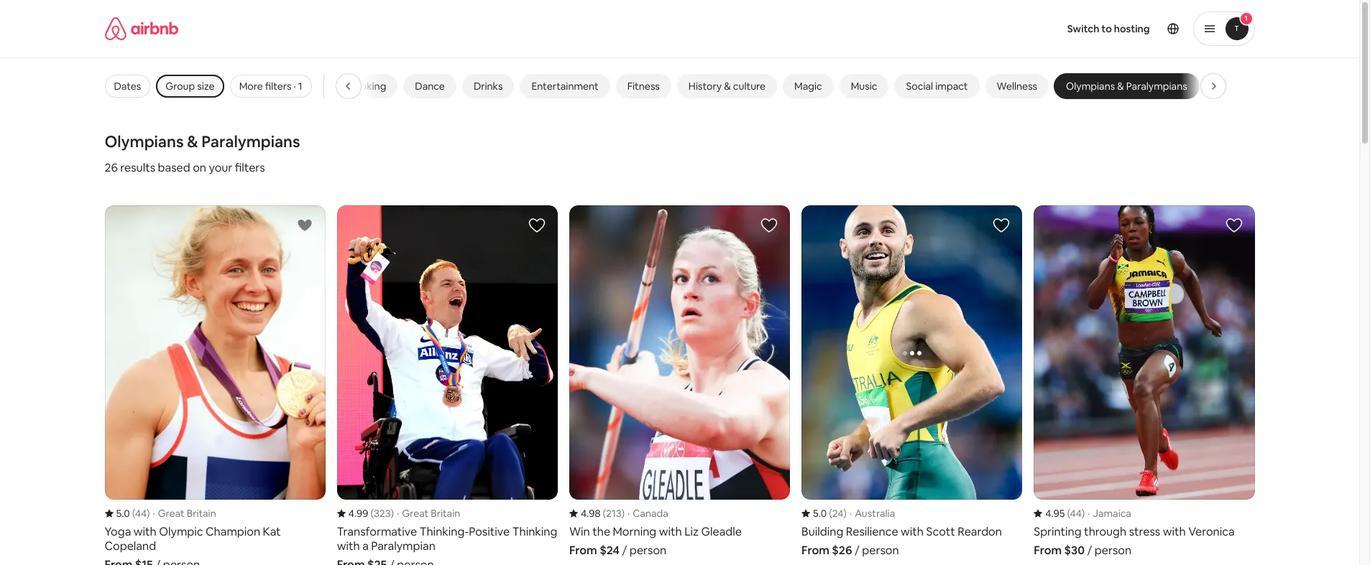 Task type: vqa. For each thing, say whether or not it's contained in the screenshot.
Dance
yes



Task type: locate. For each thing, give the bounding box(es) containing it.
save this experience image
[[529, 217, 546, 234], [761, 217, 778, 234], [1226, 217, 1243, 234]]

5.0
[[116, 507, 130, 520], [813, 507, 827, 520]]

olympians inside button
[[1067, 80, 1116, 93]]

0 horizontal spatial 5.0
[[116, 507, 130, 520]]

1 great from the left
[[158, 507, 185, 520]]

from left $30
[[1034, 543, 1062, 558]]

1 vertical spatial 1
[[298, 80, 303, 93]]

person down australia
[[862, 543, 899, 558]]

& up the on
[[187, 132, 198, 152]]

paralympians up "your"
[[202, 132, 300, 152]]

44 inside the sprinting through stress with veronica group
[[1071, 507, 1082, 520]]

·
[[294, 80, 296, 93], [153, 507, 155, 520], [397, 507, 399, 520], [628, 507, 630, 520], [850, 507, 852, 520], [1088, 507, 1091, 520]]

person
[[630, 543, 667, 558], [862, 543, 899, 558], [1095, 543, 1132, 558]]

save this experience image for australia
[[993, 217, 1011, 234]]

filters
[[265, 80, 292, 93], [235, 160, 265, 175]]

44 for 4.95 ( 44 )
[[1071, 507, 1082, 520]]

&
[[724, 80, 731, 93], [1118, 80, 1125, 93], [187, 132, 198, 152]]

26 results based on your filters
[[105, 160, 265, 175]]

britain right '323'
[[431, 507, 460, 520]]

0 horizontal spatial save this experience image
[[529, 217, 546, 234]]

from $26 / person
[[802, 543, 899, 558]]

wellness
[[997, 80, 1038, 93]]

save this experience image inside the sprinting through stress with veronica group
[[1226, 217, 1243, 234]]

your
[[209, 160, 233, 175]]

/ for from $26
[[855, 543, 860, 558]]

1 save this experience image from the left
[[529, 217, 546, 234]]

1 from from the left
[[570, 543, 597, 558]]

history & culture
[[689, 80, 766, 93]]

great right '323'
[[402, 507, 429, 520]]

1 horizontal spatial from
[[802, 543, 830, 558]]

/ right $24
[[622, 543, 627, 558]]

person down the · canada on the left of page
[[630, 543, 667, 558]]

entertainment
[[532, 80, 599, 93]]

olympians down switch
[[1067, 80, 1116, 93]]

1 inside dropdown button
[[1245, 14, 1248, 23]]

fitness
[[628, 80, 660, 93]]

· great britain for 4.99 ( 323 )
[[397, 507, 460, 520]]

0 horizontal spatial olympians
[[105, 132, 184, 152]]

1 horizontal spatial &
[[724, 80, 731, 93]]

from inside the sprinting through stress with veronica group
[[1034, 543, 1062, 558]]

( inside 'building resilience with scott reardon' group
[[829, 507, 833, 520]]

paralympians down hosting
[[1127, 80, 1188, 93]]

/ right $30
[[1088, 543, 1093, 558]]

save this experience image inside win the morning with liz gleadle group
[[761, 217, 778, 234]]

1 horizontal spatial save this experience image
[[761, 217, 778, 234]]

& left culture
[[724, 80, 731, 93]]

great inside the transformative thinking-positive thinking with a paralympian group
[[402, 507, 429, 520]]

( for from $24
[[603, 507, 606, 520]]

britain
[[187, 507, 216, 520], [431, 507, 460, 520]]

0 vertical spatial filters
[[265, 80, 292, 93]]

0 horizontal spatial olympians & paralympians
[[105, 132, 300, 152]]

0 horizontal spatial 44
[[135, 507, 147, 520]]

44 for 5.0 ( 44 )
[[135, 507, 147, 520]]

britain right 5.0 ( 44 )
[[187, 507, 216, 520]]

1 horizontal spatial olympians
[[1067, 80, 1116, 93]]

· australia
[[850, 507, 896, 520]]

5 ( from the left
[[1068, 507, 1071, 520]]

) inside the sprinting through stress with veronica group
[[1082, 507, 1085, 520]]

· great britain for 5.0 ( 44 )
[[153, 507, 216, 520]]

0 horizontal spatial · great britain
[[153, 507, 216, 520]]

accessibility
[[1279, 80, 1335, 93]]

26
[[105, 160, 118, 175]]

) inside win the morning with liz gleadle group
[[622, 507, 625, 520]]

1 vertical spatial olympians & paralympians
[[105, 132, 300, 152]]

· right 5.0 ( 44 )
[[153, 507, 155, 520]]

· canada
[[628, 507, 669, 520]]

from left $24
[[570, 543, 597, 558]]

/ inside the sprinting through stress with veronica group
[[1088, 543, 1093, 558]]

olympians & paralympians
[[1067, 80, 1188, 93], [105, 132, 300, 152]]

1 vertical spatial paralympians
[[202, 132, 300, 152]]

) for from $30 / person
[[1082, 507, 1085, 520]]

great inside yoga with olympic champion kat copeland group
[[158, 507, 185, 520]]

· great britain
[[153, 507, 216, 520], [397, 507, 460, 520]]

· left the jamaica
[[1088, 507, 1091, 520]]

2 / from the left
[[855, 543, 860, 558]]

great for 5.0 ( 44 )
[[158, 507, 185, 520]]

filters right "your"
[[235, 160, 265, 175]]

based
[[158, 160, 190, 175]]

3 save this experience image from the left
[[1226, 217, 1243, 234]]

3 person from the left
[[1095, 543, 1132, 558]]

/ right $26
[[855, 543, 860, 558]]

2 britain from the left
[[431, 507, 460, 520]]

/ inside win the morning with liz gleadle group
[[622, 543, 627, 558]]

· great britain right 5.0 ( 44 )
[[153, 507, 216, 520]]

britain inside yoga with olympic champion kat copeland group
[[187, 507, 216, 520]]

impact
[[936, 80, 968, 93]]

save this experience image for from $30
[[1226, 217, 1243, 234]]

0 horizontal spatial paralympians
[[202, 132, 300, 152]]

from $30 / person
[[1034, 543, 1132, 558]]

4 ) from the left
[[844, 507, 847, 520]]

3 ) from the left
[[622, 507, 625, 520]]

· inside yoga with olympic champion kat copeland group
[[153, 507, 155, 520]]

1 horizontal spatial /
[[855, 543, 860, 558]]

3 / from the left
[[1088, 543, 1093, 558]]

1 ( from the left
[[132, 507, 135, 520]]

0 vertical spatial paralympians
[[1127, 80, 1188, 93]]

1 person from the left
[[630, 543, 667, 558]]

wellness button
[[986, 74, 1049, 99]]

0 horizontal spatial save this experience image
[[296, 217, 313, 234]]

filters right more
[[265, 80, 292, 93]]

2 44 from the left
[[1071, 507, 1082, 520]]

· right '323'
[[397, 507, 399, 520]]

5.0 ( 44 )
[[116, 507, 150, 520]]

1 horizontal spatial person
[[862, 543, 899, 558]]

· great britain inside yoga with olympic champion kat copeland group
[[153, 507, 216, 520]]

olympians & paralympians up the on
[[105, 132, 300, 152]]

· inside the sprinting through stress with veronica group
[[1088, 507, 1091, 520]]

1 horizontal spatial olympians & paralympians
[[1067, 80, 1188, 93]]

0 horizontal spatial britain
[[187, 507, 216, 520]]

213
[[606, 507, 622, 520]]

· for 4.98 ( 213 )
[[628, 507, 630, 520]]

) for from $24 / person
[[622, 507, 625, 520]]

from inside win the morning with liz gleadle group
[[570, 543, 597, 558]]

1 horizontal spatial great
[[402, 507, 429, 520]]

1 horizontal spatial save this experience image
[[993, 217, 1011, 234]]

3 from from the left
[[1034, 543, 1062, 558]]

0 horizontal spatial from
[[570, 543, 597, 558]]

1 · great britain from the left
[[153, 507, 216, 520]]

· right 24
[[850, 507, 852, 520]]

2 ) from the left
[[391, 507, 394, 520]]

(
[[132, 507, 135, 520], [371, 507, 374, 520], [603, 507, 606, 520], [829, 507, 833, 520], [1068, 507, 1071, 520]]

) inside 'building resilience with scott reardon' group
[[844, 507, 847, 520]]

4.99 ( 323 )
[[349, 507, 394, 520]]

2 horizontal spatial /
[[1088, 543, 1093, 558]]

2 · great britain from the left
[[397, 507, 460, 520]]

history & culture button
[[677, 74, 777, 99]]

switch to hosting link
[[1059, 14, 1159, 44]]

switch to hosting
[[1068, 22, 1150, 35]]

( inside win the morning with liz gleadle group
[[603, 507, 606, 520]]

24
[[833, 507, 844, 520]]

person for from $24 / person
[[630, 543, 667, 558]]

person down the jamaica
[[1095, 543, 1132, 558]]

olympians & paralympians inside olympians & paralympians button
[[1067, 80, 1188, 93]]

2 5.0 from the left
[[813, 507, 827, 520]]

2 horizontal spatial from
[[1034, 543, 1062, 558]]

1 horizontal spatial 1
[[1245, 14, 1248, 23]]

$26
[[832, 543, 852, 558]]

5.0 for 5.0 ( 24 )
[[813, 507, 827, 520]]

0 horizontal spatial 1
[[298, 80, 303, 93]]

· great britain right '323'
[[397, 507, 460, 520]]

cooking
[[347, 80, 386, 93]]

2 person from the left
[[862, 543, 899, 558]]

( inside the transformative thinking-positive thinking with a paralympian group
[[371, 507, 374, 520]]

0 vertical spatial olympians & paralympians
[[1067, 80, 1188, 93]]

2 from from the left
[[802, 543, 830, 558]]

designed
[[1217, 80, 1261, 93]]

person inside the sprinting through stress with veronica group
[[1095, 543, 1132, 558]]

olympians & paralympians down hosting
[[1067, 80, 1188, 93]]

hosting
[[1115, 22, 1150, 35]]

olympians up results
[[105, 132, 184, 152]]

· inside the transformative thinking-positive thinking with a paralympian group
[[397, 507, 399, 520]]

from left $26
[[802, 543, 830, 558]]

· right 213
[[628, 507, 630, 520]]

1 horizontal spatial britain
[[431, 507, 460, 520]]

& inside button
[[1118, 80, 1125, 93]]

dance element
[[415, 80, 445, 93]]

yoga with olympic champion kat copeland group
[[105, 206, 326, 566]]

· great britain inside the transformative thinking-positive thinking with a paralympian group
[[397, 507, 460, 520]]

rating 4.95 out of 5; 44 reviews image
[[1034, 507, 1085, 520]]

5.0 inside yoga with olympic champion kat copeland group
[[116, 507, 130, 520]]

& down hosting
[[1118, 80, 1125, 93]]

1 44 from the left
[[135, 507, 147, 520]]

save this experience image for from $24
[[761, 217, 778, 234]]

0 vertical spatial 1
[[1245, 14, 1248, 23]]

1 vertical spatial olympians
[[105, 132, 184, 152]]

44
[[135, 507, 147, 520], [1071, 507, 1082, 520]]

1 horizontal spatial paralympians
[[1127, 80, 1188, 93]]

5 ) from the left
[[1082, 507, 1085, 520]]

) inside yoga with olympic champion kat copeland group
[[147, 507, 150, 520]]

& for the history & culture element
[[724, 80, 731, 93]]

323
[[374, 507, 391, 520]]

0 vertical spatial olympians
[[1067, 80, 1116, 93]]

save this experience image inside the transformative thinking-positive thinking with a paralympian group
[[529, 217, 546, 234]]

/
[[622, 543, 627, 558], [855, 543, 860, 558], [1088, 543, 1093, 558]]

& for olympians & paralympians element
[[1118, 80, 1125, 93]]

2 horizontal spatial &
[[1118, 80, 1125, 93]]

fitness button
[[616, 74, 672, 99]]

person inside win the morning with liz gleadle group
[[630, 543, 667, 558]]

2 horizontal spatial save this experience image
[[1226, 217, 1243, 234]]

/ inside 'building resilience with scott reardon' group
[[855, 543, 860, 558]]

canada
[[633, 507, 669, 520]]

entertainment element
[[532, 80, 599, 93]]

44 inside yoga with olympic champion kat copeland group
[[135, 507, 147, 520]]

0 horizontal spatial /
[[622, 543, 627, 558]]

olympians & paralympians button
[[1055, 74, 1199, 99]]

wellness element
[[997, 80, 1038, 93]]

1 horizontal spatial · great britain
[[397, 507, 460, 520]]

)
[[147, 507, 150, 520], [391, 507, 394, 520], [622, 507, 625, 520], [844, 507, 847, 520], [1082, 507, 1085, 520]]

social
[[906, 80, 934, 93]]

· for 5.0 ( 44 )
[[153, 507, 155, 520]]

1 horizontal spatial 5.0
[[813, 507, 827, 520]]

olympians
[[1067, 80, 1116, 93], [105, 132, 184, 152]]

great
[[158, 507, 185, 520], [402, 507, 429, 520]]

0 horizontal spatial great
[[158, 507, 185, 520]]

britain inside the transformative thinking-positive thinking with a paralympian group
[[431, 507, 460, 520]]

britain for 5.0 ( 44 )
[[187, 507, 216, 520]]

· inside 'building resilience with scott reardon' group
[[850, 507, 852, 520]]

person for from $30 / person
[[1095, 543, 1132, 558]]

2 horizontal spatial person
[[1095, 543, 1132, 558]]

paralympians
[[1127, 80, 1188, 93], [202, 132, 300, 152]]

· inside win the morning with liz gleadle group
[[628, 507, 630, 520]]

4.95
[[1046, 507, 1065, 520]]

3 ( from the left
[[603, 507, 606, 520]]

1 vertical spatial filters
[[235, 160, 265, 175]]

from
[[570, 543, 597, 558], [802, 543, 830, 558], [1034, 543, 1062, 558]]

1 horizontal spatial 44
[[1071, 507, 1082, 520]]

drinks button
[[462, 74, 515, 99]]

/ for from $24
[[622, 543, 627, 558]]

5.0 inside 'building resilience with scott reardon' group
[[813, 507, 827, 520]]

1 save this experience image from the left
[[296, 217, 313, 234]]

save this experience image inside yoga with olympic champion kat copeland group
[[296, 217, 313, 234]]

& inside button
[[724, 80, 731, 93]]

1 right more
[[298, 80, 303, 93]]

jamaica
[[1094, 507, 1132, 520]]

2 save this experience image from the left
[[761, 217, 778, 234]]

2 save this experience image from the left
[[993, 217, 1011, 234]]

1 britain from the left
[[187, 507, 216, 520]]

1 5.0 from the left
[[116, 507, 130, 520]]

2 ( from the left
[[371, 507, 374, 520]]

1
[[1245, 14, 1248, 23], [298, 80, 303, 93]]

1 ) from the left
[[147, 507, 150, 520]]

great right 5.0 ( 44 )
[[158, 507, 185, 520]]

dance
[[415, 80, 445, 93]]

4.98
[[581, 507, 601, 520]]

2 great from the left
[[402, 507, 429, 520]]

transformative thinking-positive thinking with a paralympian group
[[337, 206, 558, 566]]

4 ( from the left
[[829, 507, 833, 520]]

save this experience image
[[296, 217, 313, 234], [993, 217, 1011, 234]]

paralympians inside button
[[1127, 80, 1188, 93]]

on
[[193, 160, 206, 175]]

drinks element
[[474, 80, 503, 93]]

magic button
[[783, 74, 834, 99]]

( inside the sprinting through stress with veronica group
[[1068, 507, 1071, 520]]

from inside 'building resilience with scott reardon' group
[[802, 543, 830, 558]]

0 horizontal spatial person
[[630, 543, 667, 558]]

1 / from the left
[[622, 543, 627, 558]]

person inside 'building resilience with scott reardon' group
[[862, 543, 899, 558]]

· jamaica
[[1088, 507, 1132, 520]]

1 up designed
[[1245, 14, 1248, 23]]



Task type: describe. For each thing, give the bounding box(es) containing it.
( inside yoga with olympic champion kat copeland group
[[132, 507, 135, 520]]

win the morning with liz gleadle group
[[570, 206, 790, 558]]

1 button
[[1193, 12, 1255, 46]]

dates button
[[105, 75, 151, 98]]

rating 4.98 out of 5; 213 reviews image
[[570, 507, 625, 520]]

designed for accessibility element
[[1217, 80, 1335, 93]]

4.95 ( 44 )
[[1046, 507, 1085, 520]]

switch
[[1068, 22, 1100, 35]]

rating 5.0 out of 5; 44 reviews image
[[105, 507, 150, 520]]

music button
[[840, 74, 889, 99]]

· for 4.99 ( 323 )
[[397, 507, 399, 520]]

/ for from $30
[[1088, 543, 1093, 558]]

from for from $30 / person
[[1034, 543, 1062, 558]]

$30
[[1065, 543, 1085, 558]]

4.98 ( 213 )
[[581, 507, 625, 520]]

from for from $24 / person
[[570, 543, 597, 558]]

person for from $26 / person
[[862, 543, 899, 558]]

great for 4.99 ( 323 )
[[402, 507, 429, 520]]

profile element
[[805, 0, 1255, 58]]

cooking button
[[336, 74, 398, 99]]

social impact button
[[895, 74, 980, 99]]

social impact element
[[906, 80, 968, 93]]

results
[[120, 160, 155, 175]]

britain for 4.99 ( 323 )
[[431, 507, 460, 520]]

5.0 for 5.0 ( 44 )
[[116, 507, 130, 520]]

· for 4.95 ( 44 )
[[1088, 507, 1091, 520]]

magic element
[[795, 80, 822, 93]]

history & culture element
[[689, 80, 766, 93]]

cooking element
[[347, 80, 386, 93]]

history
[[689, 80, 722, 93]]

australia
[[855, 507, 896, 520]]

designed for accessibility
[[1217, 80, 1335, 93]]

to
[[1102, 22, 1112, 35]]

olympians & paralympians element
[[1067, 80, 1188, 93]]

for
[[1263, 80, 1276, 93]]

( for from $26
[[829, 507, 833, 520]]

sprinting through stress with veronica group
[[1034, 206, 1255, 558]]

) for from $26 / person
[[844, 507, 847, 520]]

dates
[[114, 80, 141, 93]]

more filters · 1
[[239, 80, 303, 93]]

rating 4.99 out of 5; 323 reviews image
[[337, 507, 394, 520]]

from $24 / person
[[570, 543, 667, 558]]

· for 5.0 ( 24 )
[[850, 507, 852, 520]]

drinks
[[474, 80, 503, 93]]

dance button
[[404, 74, 457, 99]]

social impact
[[906, 80, 968, 93]]

5.0 ( 24 )
[[813, 507, 847, 520]]

$24
[[600, 543, 620, 558]]

from for from $26 / person
[[802, 543, 830, 558]]

designed for accessibility button
[[1205, 74, 1346, 99]]

· right more
[[294, 80, 296, 93]]

rating 5.0 out of 5; 24 reviews image
[[802, 507, 847, 520]]

music element
[[851, 80, 878, 93]]

0 horizontal spatial &
[[187, 132, 198, 152]]

fitness element
[[628, 80, 660, 93]]

more
[[239, 80, 263, 93]]

music
[[851, 80, 878, 93]]

save this experience image for great britain
[[296, 217, 313, 234]]

entertainment button
[[520, 74, 610, 99]]

culture
[[733, 80, 766, 93]]

magic
[[795, 80, 822, 93]]

building resilience with scott reardon group
[[802, 206, 1023, 558]]

( for from $30
[[1068, 507, 1071, 520]]

4.99
[[349, 507, 369, 520]]

) inside the transformative thinking-positive thinking with a paralympian group
[[391, 507, 394, 520]]



